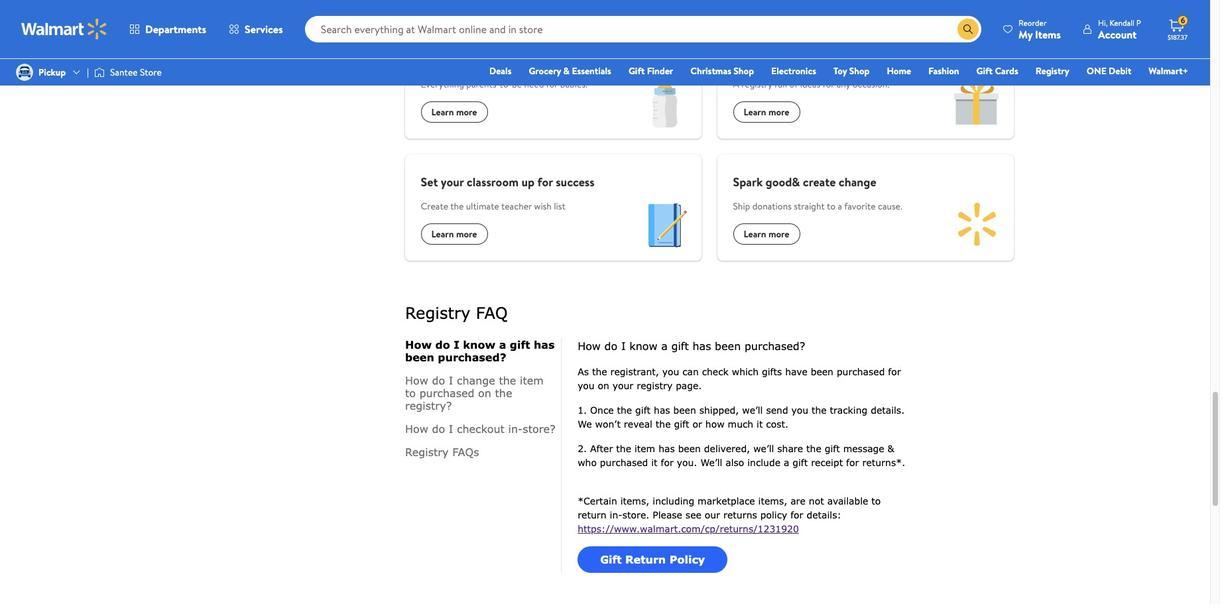 Task type: locate. For each thing, give the bounding box(es) containing it.
fashion link
[[923, 64, 965, 78]]

departments button
[[118, 13, 218, 45]]

registry
[[1036, 64, 1070, 78]]

learn more down donations
[[744, 227, 790, 241]]

occasion.
[[853, 78, 889, 91]]

1 shop from the left
[[734, 64, 754, 78]]

more to explore
[[405, 1, 497, 18]]

0 vertical spatial a
[[773, 52, 779, 68]]

to right straight
[[827, 200, 836, 213]]

wish
[[534, 200, 552, 213]]

deals link
[[483, 64, 518, 78]]

 image right |
[[94, 66, 105, 79]]

learn down registry
[[744, 105, 766, 119]]

gift left cards
[[977, 64, 993, 78]]

more
[[456, 105, 477, 119], [769, 105, 790, 119], [456, 227, 477, 241], [769, 227, 790, 241]]

 image
[[16, 64, 33, 81], [94, 66, 105, 79]]

reorder my items
[[1019, 17, 1061, 41]]

shop inside 'link'
[[734, 64, 754, 78]]

joy
[[537, 52, 553, 68]]

of right full
[[789, 78, 798, 91]]

christmas shop
[[691, 64, 754, 78]]

p
[[1137, 17, 1141, 28]]

1 horizontal spatial gift
[[977, 64, 993, 78]]

a left the "gift"
[[773, 52, 779, 68]]

more down full
[[769, 105, 790, 119]]

of left joy
[[523, 52, 535, 68]]

bundle
[[485, 52, 521, 68]]

learn more button down registry
[[733, 101, 800, 123]]

6 $187.37
[[1168, 15, 1188, 42]]

set your classroom up for success
[[421, 174, 595, 190]]

1 vertical spatial a
[[838, 200, 842, 213]]

there's a gift for it
[[733, 52, 829, 68]]

learn down ship
[[744, 227, 766, 241]]

more down parents-
[[456, 105, 477, 119]]

to
[[438, 1, 451, 18], [827, 200, 836, 213]]

walmart image
[[21, 19, 107, 40]]

gift
[[781, 52, 801, 68]]

ship donations straight to a favorite cause.
[[733, 200, 902, 213]]

for right need
[[546, 78, 558, 91]]

for left any
[[823, 78, 835, 91]]

1 vertical spatial the
[[450, 200, 464, 213]]

learn more button down everything
[[421, 101, 488, 123]]

one debit link
[[1081, 64, 1138, 78]]

a
[[773, 52, 779, 68], [838, 200, 842, 213]]

create
[[421, 200, 448, 213]]

pickup
[[38, 66, 66, 79]]

more for the
[[456, 105, 477, 119]]

0 horizontal spatial gift
[[629, 64, 645, 78]]

there's
[[733, 52, 770, 68]]

1 vertical spatial to
[[827, 200, 836, 213]]

ideas
[[800, 78, 821, 91]]

0 horizontal spatial of
[[523, 52, 535, 68]]

Walmart Site-Wide search field
[[305, 16, 982, 42]]

hi,
[[1098, 17, 1108, 28]]

2 gift from the left
[[977, 64, 993, 78]]

babies.
[[560, 78, 587, 91]]

shop for toy shop
[[849, 64, 870, 78]]

learn
[[431, 105, 454, 119], [744, 105, 766, 119], [431, 227, 454, 241], [744, 227, 766, 241]]

learn more button for a
[[733, 101, 800, 123]]

departments
[[145, 22, 206, 36]]

gift cards link
[[971, 64, 1024, 78]]

a left favorite
[[838, 200, 842, 213]]

christmas shop link
[[685, 64, 760, 78]]

santee store
[[110, 66, 162, 79]]

electronics
[[771, 64, 816, 78]]

to-
[[500, 78, 512, 91]]

learn more down create
[[431, 227, 477, 241]]

for right up
[[537, 174, 553, 190]]

learn for there's
[[744, 105, 766, 119]]

your
[[441, 174, 464, 190]]

my
[[1019, 27, 1033, 41]]

|
[[87, 66, 89, 79]]

more for your
[[456, 227, 477, 241]]

gift
[[629, 64, 645, 78], [977, 64, 993, 78]]

search icon image
[[963, 24, 974, 34]]

learn down everything
[[431, 105, 454, 119]]

0 vertical spatial of
[[523, 52, 535, 68]]

the
[[441, 52, 458, 68], [450, 200, 464, 213]]

1 horizontal spatial shop
[[849, 64, 870, 78]]

spark good& create change
[[733, 174, 876, 190]]

0 horizontal spatial shop
[[734, 64, 754, 78]]

0 vertical spatial to
[[438, 1, 451, 18]]

learn for for
[[431, 105, 454, 119]]

learn more down registry
[[744, 105, 790, 119]]

the right create
[[450, 200, 464, 213]]

gift left finder
[[629, 64, 645, 78]]

0 horizontal spatial  image
[[16, 64, 33, 81]]

spark
[[733, 174, 763, 190]]

0 vertical spatial the
[[441, 52, 458, 68]]

good&
[[766, 174, 800, 190]]

create the ultimate teacher wish list
[[421, 200, 566, 213]]

toy shop link
[[828, 64, 876, 78]]

shop
[[734, 64, 754, 78], [849, 64, 870, 78]]

more down 'ultimate'
[[456, 227, 477, 241]]

account
[[1098, 27, 1137, 41]]

everything parents-to-be need for babies.
[[421, 78, 587, 91]]

of
[[523, 52, 535, 68], [789, 78, 798, 91]]

change
[[839, 174, 876, 190]]

learn more
[[431, 105, 477, 119], [744, 105, 790, 119], [431, 227, 477, 241], [744, 227, 790, 241]]

1 gift from the left
[[629, 64, 645, 78]]

hi, kendall p account
[[1098, 17, 1141, 41]]

learn down create
[[431, 227, 454, 241]]

learn more button down donations
[[733, 223, 800, 245]]

1 vertical spatial of
[[789, 78, 798, 91]]

 image left pickup
[[16, 64, 33, 81]]

the right for
[[441, 52, 458, 68]]

more for a
[[769, 105, 790, 119]]

1 horizontal spatial  image
[[94, 66, 105, 79]]

1 horizontal spatial to
[[827, 200, 836, 213]]

classroom
[[467, 174, 519, 190]]

services
[[245, 22, 283, 36]]

to right more
[[438, 1, 451, 18]]

learn for spark
[[744, 227, 766, 241]]

learn more button down create
[[421, 223, 488, 245]]

new
[[461, 52, 482, 68]]

learn more down everything
[[431, 105, 477, 119]]

for
[[803, 52, 819, 68], [546, 78, 558, 91], [823, 78, 835, 91], [537, 174, 553, 190]]

a registry full of ideas for any occasion.
[[733, 78, 889, 91]]

learn more button
[[421, 101, 488, 123], [733, 101, 800, 123], [421, 223, 488, 245], [733, 223, 800, 245]]

1 horizontal spatial a
[[838, 200, 842, 213]]

0 horizontal spatial to
[[438, 1, 451, 18]]

shop for christmas shop
[[734, 64, 754, 78]]

store
[[140, 66, 162, 79]]

2 shop from the left
[[849, 64, 870, 78]]

electronics link
[[765, 64, 822, 78]]

walmart+
[[1149, 64, 1188, 78]]

santee
[[110, 66, 138, 79]]

Search search field
[[305, 16, 982, 42]]

more down donations
[[769, 227, 790, 241]]

learn more button for the
[[421, 101, 488, 123]]

donations
[[752, 200, 792, 213]]

gift for gift cards
[[977, 64, 993, 78]]

reorder
[[1019, 17, 1047, 28]]

items
[[1035, 27, 1061, 41]]



Task type: vqa. For each thing, say whether or not it's contained in the screenshot.


Task type: describe. For each thing, give the bounding box(es) containing it.
everything
[[421, 78, 464, 91]]

one debit
[[1087, 64, 1132, 78]]

grocery & essentials link
[[523, 64, 617, 78]]

for the new bundle of joy
[[421, 52, 553, 68]]

cause.
[[878, 200, 902, 213]]

debit
[[1109, 64, 1132, 78]]

ultimate
[[466, 200, 499, 213]]

learn more for your
[[431, 227, 477, 241]]

for left it
[[803, 52, 819, 68]]

learn more button for good&
[[733, 223, 800, 245]]

toy
[[834, 64, 847, 78]]

essentials
[[572, 64, 611, 78]]

straight
[[794, 200, 825, 213]]

any
[[837, 78, 850, 91]]

finder
[[647, 64, 673, 78]]

0 horizontal spatial a
[[773, 52, 779, 68]]

be
[[512, 78, 522, 91]]

&
[[563, 64, 570, 78]]

spark good& create change. ship donations straight to a favorite cause. learn more. image
[[941, 188, 1014, 261]]

gift finder link
[[623, 64, 679, 78]]

teacher
[[501, 200, 532, 213]]

learn more for good&
[[744, 227, 790, 241]]

more for good&
[[769, 227, 790, 241]]

home link
[[881, 64, 917, 78]]

learn more button for your
[[421, 223, 488, 245]]

1 horizontal spatial of
[[789, 78, 798, 91]]

 image for pickup
[[16, 64, 33, 81]]

registry
[[742, 78, 772, 91]]

it
[[822, 52, 829, 68]]

gift finder
[[629, 64, 673, 78]]

toy shop
[[834, 64, 870, 78]]

learn for set
[[431, 227, 454, 241]]

success
[[556, 174, 595, 190]]

set
[[421, 174, 438, 190]]

explore
[[454, 1, 497, 18]]

ship
[[733, 200, 750, 213]]

create
[[803, 174, 836, 190]]

gift for gift finder
[[629, 64, 645, 78]]

need
[[524, 78, 544, 91]]

home
[[887, 64, 911, 78]]

there's a gift for it. a registry full of ideas for any occasion. learn more. image
[[941, 66, 1014, 139]]

a
[[733, 78, 739, 91]]

registry link
[[1030, 64, 1075, 78]]

parents-
[[466, 78, 500, 91]]

kendall
[[1110, 17, 1135, 28]]

for
[[421, 52, 438, 68]]

services button
[[218, 13, 294, 45]]

6
[[1181, 15, 1185, 26]]

full
[[774, 78, 787, 91]]

learn more for the
[[431, 105, 477, 119]]

walmart+ link
[[1143, 64, 1194, 78]]

list
[[554, 200, 566, 213]]

grocery
[[529, 64, 561, 78]]

for the new bundle of joy. everything parents-to-be need for babies. learn more image
[[628, 66, 701, 139]]

the for create
[[450, 200, 464, 213]]

up
[[522, 174, 535, 190]]

$187.37
[[1168, 32, 1188, 42]]

 image for santee store
[[94, 66, 105, 79]]

one
[[1087, 64, 1107, 78]]

learn more for a
[[744, 105, 790, 119]]

christmas
[[691, 64, 731, 78]]

gift cards
[[977, 64, 1018, 78]]

grocery & essentials
[[529, 64, 611, 78]]

the for for
[[441, 52, 458, 68]]

more
[[405, 1, 435, 18]]

favorite
[[844, 200, 876, 213]]

fashion
[[929, 64, 959, 78]]

set your classroom up for success. create the ultimate teacher wish list. learn more. image
[[628, 188, 701, 261]]

cards
[[995, 64, 1018, 78]]

deals
[[489, 64, 512, 78]]



